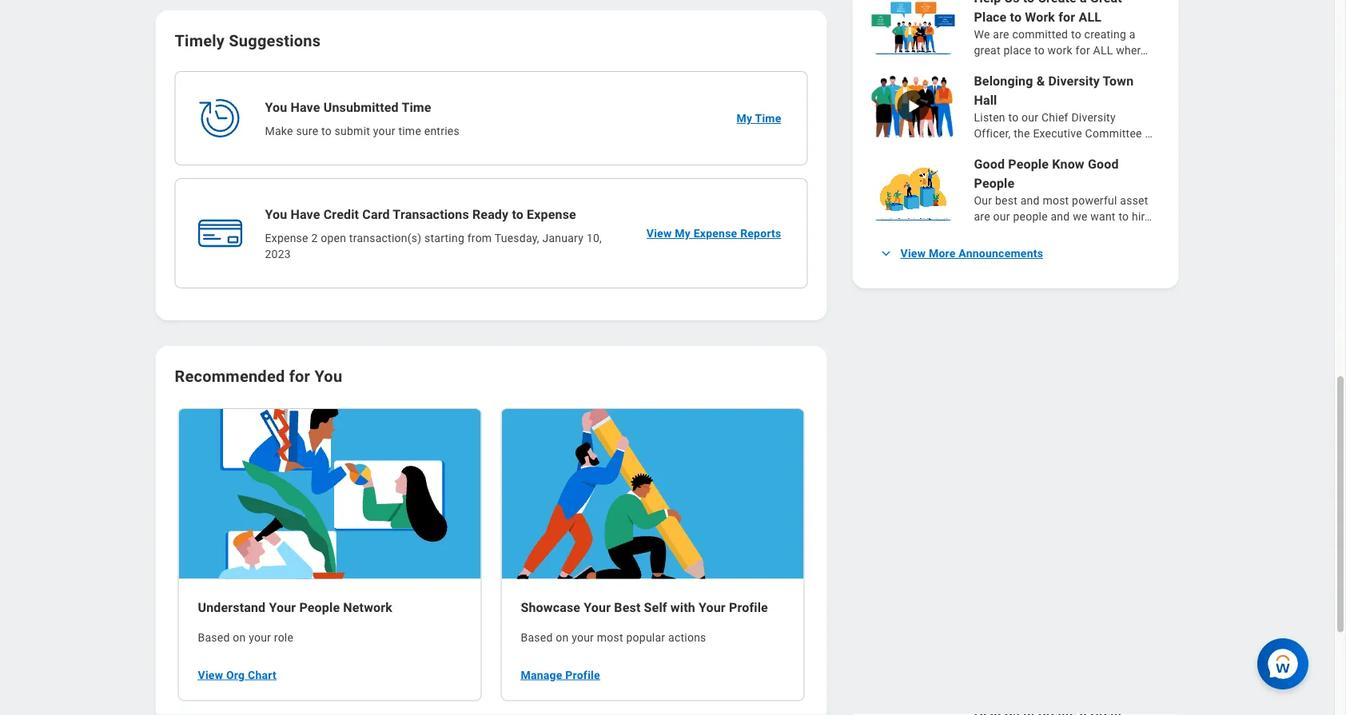 Task type: describe. For each thing, give the bounding box(es) containing it.
open
[[321, 232, 346, 245]]

from
[[467, 232, 492, 245]]

officer,
[[974, 127, 1011, 140]]

timely
[[175, 32, 225, 50]]

all inside we are committed to creating a great place to work for all wher …
[[1093, 44, 1113, 57]]

we
[[1073, 210, 1088, 223]]

most inside good people know good people our best and most powerful asset are our people and we want to hir …
[[1043, 194, 1069, 207]]

view org chart
[[198, 669, 277, 682]]

are inside good people know good people our best and most powerful asset are our people and we want to hir …
[[974, 210, 990, 223]]

manage profile button
[[514, 660, 607, 692]]

hir
[[1132, 210, 1145, 223]]

showcase your best self with your profile
[[521, 601, 768, 616]]

make
[[265, 125, 293, 138]]

1 vertical spatial people
[[974, 176, 1015, 191]]

town
[[1103, 74, 1134, 89]]

wher
[[1116, 44, 1141, 57]]

to right sure
[[321, 125, 332, 138]]

place to work for all
[[974, 10, 1102, 25]]

chief
[[1042, 111, 1069, 124]]

great
[[974, 44, 1001, 57]]

understand
[[198, 601, 266, 616]]

january
[[542, 232, 584, 245]]

self
[[644, 601, 667, 616]]

know
[[1052, 157, 1085, 172]]

expense inside expense 2 open transaction(s) starting from tuesday, january 10, 2023
[[265, 232, 308, 245]]

suggestions
[[229, 32, 321, 50]]

the
[[1014, 127, 1030, 140]]

sure
[[296, 125, 318, 138]]

… inside we are committed to creating a great place to work for all wher …
[[1141, 44, 1148, 57]]

work
[[1048, 44, 1073, 57]]

to down committed on the right of page
[[1034, 44, 1045, 57]]

showcase
[[521, 601, 581, 616]]

my time button
[[730, 103, 788, 135]]

are inside we are committed to creating a great place to work for all wher …
[[993, 28, 1009, 41]]

time
[[398, 125, 421, 138]]

we
[[974, 28, 990, 41]]

listen
[[974, 111, 1006, 124]]

2 vertical spatial you
[[314, 367, 342, 386]]

2 vertical spatial for
[[289, 367, 310, 386]]

people
[[1013, 210, 1048, 223]]

to up the tuesday,
[[512, 207, 524, 222]]

transaction(s)
[[349, 232, 422, 245]]

view inside view more announcements button
[[901, 247, 926, 260]]

work
[[1025, 10, 1055, 25]]

place
[[1004, 44, 1032, 57]]

to up work
[[1071, 28, 1082, 41]]

view my expense reports button
[[640, 218, 788, 250]]

asset
[[1120, 194, 1148, 207]]

0 horizontal spatial time
[[402, 100, 431, 115]]

based on your most popular actions
[[521, 632, 706, 645]]

card
[[362, 207, 390, 222]]

based for understand your people network
[[198, 632, 230, 645]]

manage profile
[[521, 669, 600, 682]]

powerful
[[1072, 194, 1117, 207]]

hall
[[974, 93, 997, 108]]

best
[[614, 601, 641, 616]]

belonging & diversity town hall listen to our chief diversity officer, the executive committee …
[[974, 74, 1153, 140]]

media play image
[[904, 97, 923, 116]]

you have credit card transactions ready to expense
[[265, 207, 576, 222]]

popular
[[626, 632, 665, 645]]

people inside recommended for you list
[[299, 601, 340, 616]]

0 vertical spatial for
[[1059, 10, 1076, 25]]

… inside good people know good people our best and most powerful asset are our people and we want to hir …
[[1145, 210, 1152, 223]]

0 vertical spatial diversity
[[1048, 74, 1100, 89]]

view more announcements button
[[872, 238, 1053, 270]]

my time
[[737, 112, 781, 125]]

you have unsubmitted time
[[265, 100, 431, 115]]

your for showcase your best self with your profile
[[572, 632, 594, 645]]

profile inside button
[[565, 669, 600, 682]]

view more announcements
[[901, 247, 1043, 260]]

submit
[[335, 125, 370, 138]]

based for showcase your best self with your profile
[[521, 632, 553, 645]]

3 your from the left
[[699, 601, 726, 616]]

good people know good people our best and most powerful asset are our people and we want to hir …
[[974, 157, 1152, 223]]

based on your role
[[198, 632, 294, 645]]



Task type: locate. For each thing, give the bounding box(es) containing it.
1 horizontal spatial based
[[521, 632, 553, 645]]

on down understand
[[233, 632, 246, 645]]

1 good from the left
[[974, 157, 1005, 172]]

your up role
[[269, 601, 296, 616]]

0 horizontal spatial and
[[1021, 194, 1040, 207]]

0 vertical spatial people
[[1008, 157, 1049, 172]]

1 have from the top
[[291, 100, 320, 115]]

committed
[[1012, 28, 1068, 41]]

0 horizontal spatial your
[[269, 601, 296, 616]]

entries
[[424, 125, 460, 138]]

2 horizontal spatial your
[[699, 601, 726, 616]]

recommended
[[175, 367, 285, 386]]

1 vertical spatial for
[[1076, 44, 1090, 57]]

1 horizontal spatial good
[[1088, 157, 1119, 172]]

1 vertical spatial all
[[1093, 44, 1113, 57]]

based down understand
[[198, 632, 230, 645]]

your up manage profile button
[[572, 632, 594, 645]]

view right chevron down small image
[[901, 247, 926, 260]]

view
[[647, 227, 672, 240], [901, 247, 926, 260], [198, 669, 223, 682]]

… inside belonging & diversity town hall listen to our chief diversity officer, the executive committee …
[[1145, 127, 1153, 140]]

0 horizontal spatial our
[[993, 210, 1010, 223]]

our inside belonging & diversity town hall listen to our chief diversity officer, the executive committee …
[[1022, 111, 1039, 124]]

2 on from the left
[[556, 632, 569, 645]]

diversity right &
[[1048, 74, 1100, 89]]

1 on from the left
[[233, 632, 246, 645]]

executive
[[1033, 127, 1082, 140]]

committee
[[1085, 127, 1142, 140]]

to left work
[[1010, 10, 1022, 25]]

on down the showcase
[[556, 632, 569, 645]]

0 vertical spatial …
[[1141, 44, 1148, 57]]

0 vertical spatial our
[[1022, 111, 1039, 124]]

and left we
[[1051, 210, 1070, 223]]

0 horizontal spatial view
[[198, 669, 223, 682]]

1 vertical spatial diversity
[[1072, 111, 1116, 124]]

you
[[265, 100, 287, 115], [265, 207, 287, 222], [314, 367, 342, 386]]

understand your people network
[[198, 601, 393, 616]]

more
[[929, 247, 956, 260]]

good
[[974, 157, 1005, 172], [1088, 157, 1119, 172]]

and up people
[[1021, 194, 1040, 207]]

want
[[1091, 210, 1116, 223]]

good down officer,
[[974, 157, 1005, 172]]

0 horizontal spatial my
[[675, 227, 691, 240]]

on for showcase
[[556, 632, 569, 645]]

creating
[[1084, 28, 1126, 41]]

your for people
[[269, 601, 296, 616]]

1 horizontal spatial your
[[584, 601, 611, 616]]

network
[[343, 601, 393, 616]]

have up the 2
[[291, 207, 320, 222]]

0 horizontal spatial on
[[233, 632, 246, 645]]

2 vertical spatial view
[[198, 669, 223, 682]]

to
[[1010, 10, 1022, 25], [1071, 28, 1082, 41], [1034, 44, 1045, 57], [1009, 111, 1019, 124], [321, 125, 332, 138], [512, 207, 524, 222], [1119, 210, 1129, 223]]

0 horizontal spatial profile
[[565, 669, 600, 682]]

for
[[1059, 10, 1076, 25], [1076, 44, 1090, 57], [289, 367, 310, 386]]

view for understand your people network
[[198, 669, 223, 682]]

0 horizontal spatial most
[[597, 632, 623, 645]]

are right we
[[993, 28, 1009, 41]]

to left hir
[[1119, 210, 1129, 223]]

we are committed to creating a great place to work for all wher …
[[974, 28, 1148, 57]]

all up 'creating'
[[1079, 10, 1102, 25]]

1 horizontal spatial my
[[737, 112, 752, 125]]

2 horizontal spatial view
[[901, 247, 926, 260]]

2 good from the left
[[1088, 157, 1119, 172]]

your left time
[[373, 125, 396, 138]]

your left best
[[584, 601, 611, 616]]

1 vertical spatial our
[[993, 210, 1010, 223]]

org
[[226, 669, 245, 682]]

0 horizontal spatial based
[[198, 632, 230, 645]]

based
[[198, 632, 230, 645], [521, 632, 553, 645]]

2 horizontal spatial expense
[[694, 227, 737, 240]]

have for credit
[[291, 207, 320, 222]]

ready
[[472, 207, 509, 222]]

most down best
[[597, 632, 623, 645]]

0 horizontal spatial your
[[249, 632, 271, 645]]

view left the org on the bottom left of page
[[198, 669, 223, 682]]

with
[[671, 601, 695, 616]]

view org chart button
[[191, 660, 283, 692]]

role
[[274, 632, 294, 645]]

profile right with
[[729, 601, 768, 616]]

recommended for you
[[175, 367, 342, 386]]

unsubmitted
[[324, 100, 399, 115]]

for up we are committed to creating a great place to work for all wher …
[[1059, 10, 1076, 25]]

our down the 'best'
[[993, 210, 1010, 223]]

your left role
[[249, 632, 271, 645]]

manage
[[521, 669, 563, 682]]

1 horizontal spatial expense
[[527, 207, 576, 222]]

2 vertical spatial people
[[299, 601, 340, 616]]

1 horizontal spatial and
[[1051, 210, 1070, 223]]

1 your from the left
[[269, 601, 296, 616]]

1 horizontal spatial your
[[373, 125, 396, 138]]

most inside recommended for you list
[[597, 632, 623, 645]]

belonging
[[974, 74, 1033, 89]]

0 vertical spatial profile
[[729, 601, 768, 616]]

0 vertical spatial my
[[737, 112, 752, 125]]

2 horizontal spatial your
[[572, 632, 594, 645]]

1 vertical spatial view
[[901, 247, 926, 260]]

are
[[993, 28, 1009, 41], [974, 210, 990, 223]]

starting
[[425, 232, 464, 245]]

most up people
[[1043, 194, 1069, 207]]

are down our
[[974, 210, 990, 223]]

2
[[311, 232, 318, 245]]

1 horizontal spatial time
[[755, 112, 781, 125]]

&
[[1037, 74, 1045, 89]]

0 vertical spatial have
[[291, 100, 320, 115]]

credit
[[324, 207, 359, 222]]

all down 'creating'
[[1093, 44, 1113, 57]]

view my expense reports
[[647, 227, 781, 240]]

0 vertical spatial you
[[265, 100, 287, 115]]

0 horizontal spatial are
[[974, 210, 990, 223]]

for inside we are committed to creating a great place to work for all wher …
[[1076, 44, 1090, 57]]

0 vertical spatial all
[[1079, 10, 1102, 25]]

your for understand your people network
[[249, 632, 271, 645]]

based down the showcase
[[521, 632, 553, 645]]

for right the recommended
[[289, 367, 310, 386]]

1 vertical spatial most
[[597, 632, 623, 645]]

1 vertical spatial have
[[291, 207, 320, 222]]

1 horizontal spatial view
[[647, 227, 672, 240]]

1 horizontal spatial profile
[[729, 601, 768, 616]]

all
[[1079, 10, 1102, 25], [1093, 44, 1113, 57]]

you for you have unsubmitted time
[[265, 100, 287, 115]]

0 vertical spatial and
[[1021, 194, 1040, 207]]

1 horizontal spatial are
[[993, 28, 1009, 41]]

time inside button
[[755, 112, 781, 125]]

people up our
[[974, 176, 1015, 191]]

1 vertical spatial …
[[1145, 127, 1153, 140]]

to up the
[[1009, 111, 1019, 124]]

1 vertical spatial profile
[[565, 669, 600, 682]]

have
[[291, 100, 320, 115], [291, 207, 320, 222]]

good down committee
[[1088, 157, 1119, 172]]

actions
[[668, 632, 706, 645]]

expense inside button
[[694, 227, 737, 240]]

1 horizontal spatial most
[[1043, 194, 1069, 207]]

time
[[402, 100, 431, 115], [755, 112, 781, 125]]

announcements
[[959, 247, 1043, 260]]

profile
[[729, 601, 768, 616], [565, 669, 600, 682]]

0 horizontal spatial good
[[974, 157, 1005, 172]]

1 vertical spatial and
[[1051, 210, 1070, 223]]

2023
[[265, 248, 291, 261]]

people down the
[[1008, 157, 1049, 172]]

view inside view my expense reports button
[[647, 227, 672, 240]]

your
[[373, 125, 396, 138], [249, 632, 271, 645], [572, 632, 594, 645]]

people
[[1008, 157, 1049, 172], [974, 176, 1015, 191], [299, 601, 340, 616]]

…
[[1141, 44, 1148, 57], [1145, 127, 1153, 140], [1145, 210, 1152, 223]]

tuesday,
[[495, 232, 539, 245]]

0 vertical spatial are
[[993, 28, 1009, 41]]

expense
[[527, 207, 576, 222], [694, 227, 737, 240], [265, 232, 308, 245]]

to inside good people know good people our best and most powerful asset are our people and we want to hir …
[[1119, 210, 1129, 223]]

1 based from the left
[[198, 632, 230, 645]]

our
[[974, 194, 992, 207]]

recommended for you list
[[168, 407, 814, 704]]

for right work
[[1076, 44, 1090, 57]]

our up the
[[1022, 111, 1039, 124]]

0 vertical spatial most
[[1043, 194, 1069, 207]]

1 vertical spatial you
[[265, 207, 287, 222]]

timely suggestions
[[175, 32, 321, 50]]

expense left reports
[[694, 227, 737, 240]]

10,
[[587, 232, 602, 245]]

your
[[269, 601, 296, 616], [584, 601, 611, 616], [699, 601, 726, 616]]

transactions
[[393, 207, 469, 222]]

2 vertical spatial …
[[1145, 210, 1152, 223]]

chevron down small image
[[878, 246, 894, 262]]

2 have from the top
[[291, 207, 320, 222]]

0 vertical spatial view
[[647, 227, 672, 240]]

have up sure
[[291, 100, 320, 115]]

reports
[[740, 227, 781, 240]]

my
[[737, 112, 752, 125], [675, 227, 691, 240]]

our inside good people know good people our best and most powerful asset are our people and we want to hir …
[[993, 210, 1010, 223]]

people left network
[[299, 601, 340, 616]]

expense up 2023
[[265, 232, 308, 245]]

chart
[[248, 669, 277, 682]]

expense 2 open transaction(s) starting from tuesday, january 10, 2023
[[265, 232, 602, 261]]

make sure to submit your time entries
[[265, 125, 460, 138]]

most
[[1043, 194, 1069, 207], [597, 632, 623, 645]]

best
[[995, 194, 1018, 207]]

view for you have credit card transactions ready to expense
[[647, 227, 672, 240]]

0 horizontal spatial expense
[[265, 232, 308, 245]]

our
[[1022, 111, 1039, 124], [993, 210, 1010, 223]]

view inside button
[[198, 669, 223, 682]]

a
[[1129, 28, 1136, 41]]

1 vertical spatial are
[[974, 210, 990, 223]]

your right with
[[699, 601, 726, 616]]

and
[[1021, 194, 1040, 207], [1051, 210, 1070, 223]]

have for unsubmitted
[[291, 100, 320, 115]]

2 based from the left
[[521, 632, 553, 645]]

place
[[974, 10, 1007, 25]]

2 your from the left
[[584, 601, 611, 616]]

expense up january
[[527, 207, 576, 222]]

1 horizontal spatial our
[[1022, 111, 1039, 124]]

to inside belonging & diversity town hall listen to our chief diversity officer, the executive committee …
[[1009, 111, 1019, 124]]

diversity up committee
[[1072, 111, 1116, 124]]

your for best
[[584, 601, 611, 616]]

1 horizontal spatial on
[[556, 632, 569, 645]]

1 vertical spatial my
[[675, 227, 691, 240]]

view right the 10,
[[647, 227, 672, 240]]

you for you have credit card transactions ready to expense
[[265, 207, 287, 222]]

on for understand
[[233, 632, 246, 645]]

profile right manage
[[565, 669, 600, 682]]



Task type: vqa. For each thing, say whether or not it's contained in the screenshot.
Navigation Pane region on the left of the page
no



